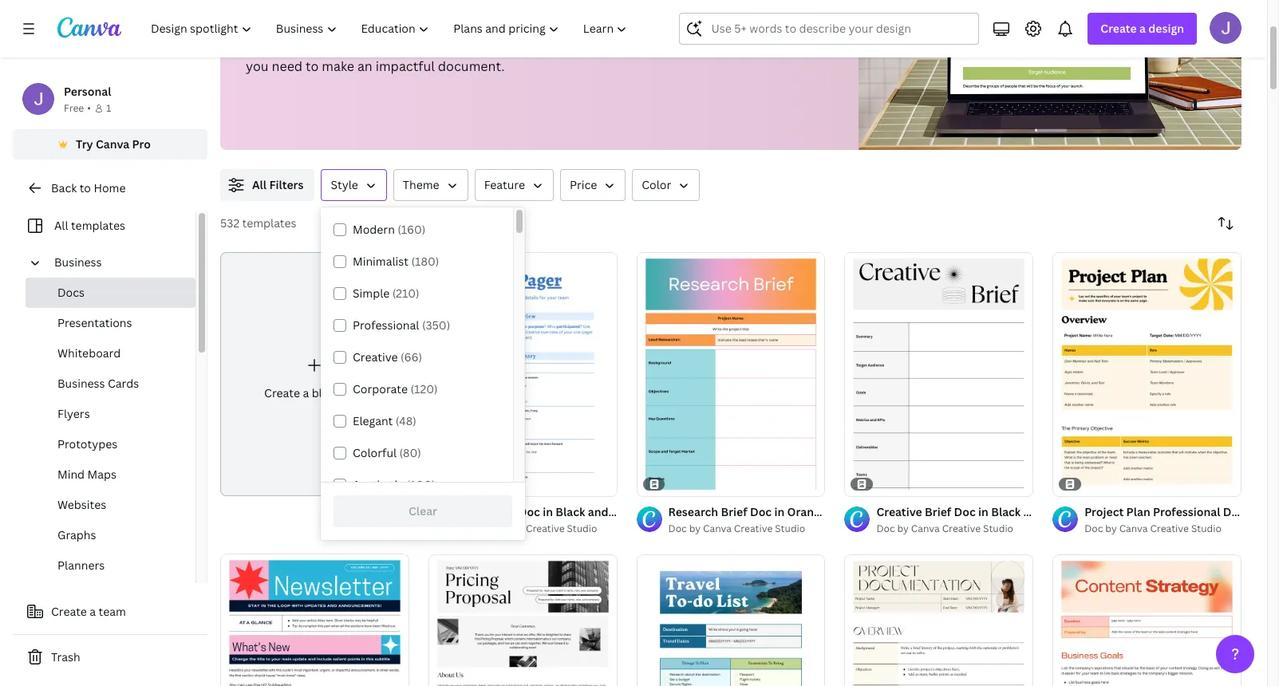 Task type: locate. For each thing, give the bounding box(es) containing it.
3 doc by canva creative studio link from the left
[[877, 521, 1034, 537]]

1 vertical spatial with
[[311, 37, 338, 54]]

1 brief from the left
[[721, 505, 748, 520]]

in inside creative brief doc in black and white grey editorial style doc by canva creative studio
[[979, 505, 989, 520]]

to
[[306, 57, 319, 75], [80, 180, 91, 196]]

all for all templates
[[54, 218, 68, 233]]

0 vertical spatial to
[[306, 57, 319, 75]]

jacob simon image
[[1210, 12, 1242, 44]]

minimalist (180)
[[353, 254, 439, 269]]

to inside make beautiful visual documents with canva docs. design docs templates with photos, videos, graphics, charts, diagrams—everything you need to make an impactful document.
[[306, 57, 319, 75]]

with
[[451, 16, 478, 34], [311, 37, 338, 54]]

2 in from the left
[[979, 505, 989, 520]]

1 horizontal spatial a
[[303, 386, 309, 401]]

presentations
[[57, 315, 132, 330]]

business
[[54, 255, 102, 270], [57, 376, 105, 391]]

trash link
[[13, 642, 208, 674]]

impactful
[[376, 57, 435, 75]]

presentations link
[[26, 308, 196, 338]]

create left 'team'
[[51, 604, 87, 619]]

2 doc by canva creative studio link from the left
[[669, 521, 826, 537]]

canva inside creative brief doc in black and white grey editorial style doc by canva creative studio
[[911, 522, 940, 536]]

(100)
[[407, 477, 435, 492]]

(350)
[[422, 318, 450, 333]]

professional (350)
[[353, 318, 450, 333]]

2 vertical spatial create
[[51, 604, 87, 619]]

business for business cards
[[57, 376, 105, 391]]

business up docs
[[54, 255, 102, 270]]

free
[[64, 101, 84, 115]]

docs
[[605, 16, 634, 34]]

canva inside research brief doc in orange teal pink soft pastels style doc by canva creative studio
[[703, 522, 732, 536]]

make beautiful visual documents with canva docs. design docs templates with photos, videos, graphics, charts, diagrams—everything you need to make an impactful document.
[[246, 16, 674, 75]]

1 doc by canva creative studio link from the left
[[460, 521, 617, 537]]

2 by from the left
[[689, 522, 701, 536]]

0 horizontal spatial with
[[311, 37, 338, 54]]

0 horizontal spatial a
[[90, 604, 96, 619]]

all templates link
[[22, 211, 186, 241]]

4 by from the left
[[1106, 522, 1117, 536]]

brief right soft at bottom
[[925, 505, 952, 520]]

need
[[272, 57, 303, 75]]

532 templates
[[220, 216, 297, 231]]

1 horizontal spatial style
[[947, 505, 975, 520]]

style right pastels
[[947, 505, 975, 520]]

create a blank doc
[[264, 386, 365, 401]]

with up make
[[311, 37, 338, 54]]

2 vertical spatial a
[[90, 604, 96, 619]]

templates for all templates
[[71, 218, 125, 233]]

business up flyers at the bottom of the page
[[57, 376, 105, 391]]

creative inside research brief doc in orange teal pink soft pastels style doc by canva creative studio
[[734, 522, 773, 536]]

brief for research
[[721, 505, 748, 520]]

0 horizontal spatial to
[[80, 180, 91, 196]]

grey
[[1081, 505, 1107, 520]]

in
[[775, 505, 785, 520], [979, 505, 989, 520]]

make
[[322, 57, 354, 75]]

a inside dropdown button
[[1140, 21, 1146, 36]]

1 horizontal spatial create
[[264, 386, 300, 401]]

photos,
[[341, 37, 387, 54]]

whiteboard link
[[26, 338, 196, 369]]

newsletter professional doc in sky blue pink red bright modern style image
[[220, 554, 409, 686]]

(160)
[[398, 222, 426, 237]]

graphics,
[[437, 37, 493, 54]]

by
[[481, 522, 493, 536], [689, 522, 701, 536], [898, 522, 909, 536], [1106, 522, 1117, 536]]

Search search field
[[712, 14, 969, 44]]

in left black at the bottom of page
[[979, 505, 989, 520]]

project plan professional doc in yellow black friendly corporate style image
[[1053, 252, 1242, 497]]

in left orange
[[775, 505, 785, 520]]

canva
[[481, 16, 519, 34], [96, 136, 129, 152], [495, 522, 524, 536], [703, 522, 732, 536], [911, 522, 940, 536], [1120, 522, 1148, 536]]

0 vertical spatial with
[[451, 16, 478, 34]]

style inside research brief doc in orange teal pink soft pastels style doc by canva creative studio
[[947, 505, 975, 520]]

create for create a team
[[51, 604, 87, 619]]

a left blank at the left bottom of page
[[303, 386, 309, 401]]

feature button
[[475, 169, 554, 201]]

templates inside make beautiful visual documents with canva docs. design docs templates with photos, videos, graphics, charts, diagrams—everything you need to make an impactful document.
[[246, 37, 308, 54]]

0 horizontal spatial create
[[51, 604, 87, 619]]

try canva pro button
[[13, 129, 208, 160]]

1 in from the left
[[775, 505, 785, 520]]

make
[[246, 16, 278, 34]]

doc by canva creative studio link for content strategy doc in pastel orange red light blue soft pastels style image
[[1085, 521, 1242, 537]]

creative brief doc in black and white grey editorial style link
[[877, 504, 1187, 521]]

2 horizontal spatial style
[[1159, 505, 1187, 520]]

style
[[331, 177, 358, 192], [947, 505, 975, 520], [1159, 505, 1187, 520]]

1 vertical spatial create
[[264, 386, 300, 401]]

research brief doc in orange teal pink soft pastels style doc by canva creative studio
[[669, 505, 975, 536]]

business link
[[48, 247, 186, 278]]

modern (160)
[[353, 222, 426, 237]]

team
[[99, 604, 126, 619]]

business cards
[[57, 376, 139, 391]]

0 vertical spatial all
[[252, 177, 267, 192]]

all left filters
[[252, 177, 267, 192]]

templates down all filters button
[[242, 216, 297, 231]]

1 doc by canva creative studio from the left
[[460, 522, 597, 536]]

0 vertical spatial create
[[1101, 21, 1137, 36]]

all templates
[[54, 218, 125, 233]]

create
[[1101, 21, 1137, 36], [264, 386, 300, 401], [51, 604, 87, 619]]

create inside button
[[51, 604, 87, 619]]

price
[[570, 177, 597, 192]]

templates up need
[[246, 37, 308, 54]]

1
[[106, 101, 111, 115]]

doc by canva creative studio for pricing proposal professional doc in white black grey sleek monochrome style image
[[460, 522, 597, 536]]

3 studio from the left
[[983, 522, 1014, 536]]

1 horizontal spatial in
[[979, 505, 989, 520]]

clear
[[409, 504, 437, 519]]

1 vertical spatial to
[[80, 180, 91, 196]]

in for black
[[979, 505, 989, 520]]

by inside research brief doc in orange teal pink soft pastels style doc by canva creative studio
[[689, 522, 701, 536]]

to right need
[[306, 57, 319, 75]]

elegant
[[353, 413, 393, 429]]

all down back
[[54, 218, 68, 233]]

0 vertical spatial business
[[54, 255, 102, 270]]

brief for creative
[[925, 505, 952, 520]]

2 studio from the left
[[775, 522, 806, 536]]

doc by canva creative studio
[[460, 522, 597, 536], [1085, 522, 1222, 536]]

back to home link
[[13, 172, 208, 204]]

1 vertical spatial a
[[303, 386, 309, 401]]

0 horizontal spatial doc by canva creative studio
[[460, 522, 597, 536]]

color
[[642, 177, 672, 192]]

creative
[[353, 350, 398, 365], [877, 505, 922, 520], [526, 522, 565, 536], [734, 522, 773, 536], [942, 522, 981, 536], [1151, 522, 1189, 536]]

theme button
[[393, 169, 468, 201]]

studio
[[567, 522, 597, 536], [775, 522, 806, 536], [983, 522, 1014, 536], [1192, 522, 1222, 536]]

2 doc by canva creative studio from the left
[[1085, 522, 1222, 536]]

(180)
[[411, 254, 439, 269]]

charts,
[[496, 37, 538, 54]]

1 horizontal spatial brief
[[925, 505, 952, 520]]

creative (66)
[[353, 350, 422, 365]]

brief right research
[[721, 505, 748, 520]]

1 vertical spatial business
[[57, 376, 105, 391]]

0 horizontal spatial in
[[775, 505, 785, 520]]

brief inside research brief doc in orange teal pink soft pastels style doc by canva creative studio
[[721, 505, 748, 520]]

a left 'team'
[[90, 604, 96, 619]]

a left design
[[1140, 21, 1146, 36]]

studio inside research brief doc in orange teal pink soft pastels style doc by canva creative studio
[[775, 522, 806, 536]]

templates
[[246, 37, 308, 54], [242, 216, 297, 231], [71, 218, 125, 233]]

2 brief from the left
[[925, 505, 952, 520]]

to right back
[[80, 180, 91, 196]]

3 by from the left
[[898, 522, 909, 536]]

prototypes
[[57, 437, 117, 452]]

a for team
[[90, 604, 96, 619]]

pastels
[[906, 505, 945, 520]]

1 horizontal spatial to
[[306, 57, 319, 75]]

brief inside creative brief doc in black and white grey editorial style doc by canva creative studio
[[925, 505, 952, 520]]

templates down back to home
[[71, 218, 125, 233]]

in inside research brief doc in orange teal pink soft pastels style doc by canva creative studio
[[775, 505, 785, 520]]

brief
[[721, 505, 748, 520], [925, 505, 952, 520]]

0 vertical spatial a
[[1140, 21, 1146, 36]]

research
[[669, 505, 718, 520]]

filters
[[269, 177, 304, 192]]

532
[[220, 216, 240, 231]]

style right editorial
[[1159, 505, 1187, 520]]

templates for 532 templates
[[242, 216, 297, 231]]

one pager doc in black and white blue light blue classic professional style image
[[428, 252, 617, 497]]

free •
[[64, 101, 91, 115]]

1 horizontal spatial doc by canva creative studio
[[1085, 522, 1222, 536]]

create inside dropdown button
[[1101, 21, 1137, 36]]

graphs
[[57, 528, 96, 543]]

1 horizontal spatial all
[[252, 177, 267, 192]]

style up modern
[[331, 177, 358, 192]]

all inside button
[[252, 177, 267, 192]]

0 horizontal spatial brief
[[721, 505, 748, 520]]

2 horizontal spatial a
[[1140, 21, 1146, 36]]

a for blank
[[303, 386, 309, 401]]

a inside button
[[90, 604, 96, 619]]

create for create a blank doc
[[264, 386, 300, 401]]

colorful
[[353, 445, 397, 461]]

2 horizontal spatial create
[[1101, 21, 1137, 36]]

1 studio from the left
[[567, 522, 597, 536]]

0 horizontal spatial all
[[54, 218, 68, 233]]

aesthetic (100)
[[353, 477, 435, 492]]

style inside creative brief doc in black and white grey editorial style doc by canva creative studio
[[1159, 505, 1187, 520]]

0 horizontal spatial style
[[331, 177, 358, 192]]

document.
[[438, 57, 505, 75]]

(66)
[[401, 350, 422, 365]]

1 vertical spatial all
[[54, 218, 68, 233]]

create left blank at the left bottom of page
[[264, 386, 300, 401]]

(210)
[[392, 286, 419, 301]]

with up the graphics,
[[451, 16, 478, 34]]

create for create a design
[[1101, 21, 1137, 36]]

create left design
[[1101, 21, 1137, 36]]

a
[[1140, 21, 1146, 36], [303, 386, 309, 401], [90, 604, 96, 619]]

an
[[357, 57, 373, 75]]

None search field
[[680, 13, 980, 45]]

4 doc by canva creative studio link from the left
[[1085, 521, 1242, 537]]

blank
[[312, 386, 341, 401]]



Task type: vqa. For each thing, say whether or not it's contained in the screenshot.


Task type: describe. For each thing, give the bounding box(es) containing it.
mind maps
[[57, 467, 116, 482]]

content strategy doc in pastel orange red light blue soft pastels style image
[[1053, 555, 1242, 686]]

you
[[246, 57, 269, 75]]

•
[[87, 101, 91, 115]]

a for design
[[1140, 21, 1146, 36]]

design
[[560, 16, 602, 34]]

(120)
[[411, 382, 438, 397]]

visual
[[340, 16, 376, 34]]

doc by canva creative studio link for pricing proposal professional doc in white black grey sleek monochrome style image
[[460, 521, 617, 537]]

price button
[[560, 169, 626, 201]]

create a blank doc link
[[220, 252, 409, 497]]

Sort by button
[[1210, 208, 1242, 239]]

design
[[1149, 21, 1184, 36]]

project documentation professional doc in ivory dark brown warm classic style image
[[845, 555, 1034, 686]]

try
[[76, 136, 93, 152]]

colorful (80)
[[353, 445, 421, 461]]

by inside creative brief doc in black and white grey editorial style doc by canva creative studio
[[898, 522, 909, 536]]

create a team button
[[13, 596, 208, 628]]

home
[[94, 180, 126, 196]]

and
[[1024, 505, 1044, 520]]

clear button
[[334, 496, 512, 528]]

websites link
[[26, 490, 196, 520]]

elegant (48)
[[353, 413, 416, 429]]

cards
[[108, 376, 139, 391]]

trash
[[51, 650, 80, 665]]

1 by from the left
[[481, 522, 493, 536]]

feature
[[484, 177, 525, 192]]

1 horizontal spatial with
[[451, 16, 478, 34]]

soft
[[880, 505, 903, 520]]

style for creative
[[1159, 505, 1187, 520]]

creative brief doc in black and white grey editorial style doc by canva creative studio
[[877, 505, 1187, 536]]

prototypes link
[[26, 429, 196, 460]]

corporate
[[353, 382, 408, 397]]

try canva pro
[[76, 136, 151, 152]]

style inside button
[[331, 177, 358, 192]]

graphs link
[[26, 520, 196, 551]]

doc inside create a blank doc element
[[344, 386, 365, 401]]

planners
[[57, 558, 105, 573]]

4 studio from the left
[[1192, 522, 1222, 536]]

theme
[[403, 177, 439, 192]]

back to home
[[51, 180, 126, 196]]

maps
[[87, 467, 116, 482]]

videos,
[[391, 37, 434, 54]]

documents
[[379, 16, 448, 34]]

pink
[[854, 505, 877, 520]]

websites
[[57, 497, 106, 512]]

style button
[[321, 169, 387, 201]]

create a team
[[51, 604, 126, 619]]

business cards link
[[26, 369, 196, 399]]

docs.
[[523, 16, 557, 34]]

color button
[[632, 169, 700, 201]]

minimalist
[[353, 254, 409, 269]]

canva inside make beautiful visual documents with canva docs. design docs templates with photos, videos, graphics, charts, diagrams—everything you need to make an impactful document.
[[481, 16, 519, 34]]

orange
[[787, 505, 827, 520]]

canva inside button
[[96, 136, 129, 152]]

(80)
[[399, 445, 421, 461]]

style for research
[[947, 505, 975, 520]]

docs
[[57, 285, 85, 300]]

studio inside creative brief doc in black and white grey editorial style doc by canva creative studio
[[983, 522, 1014, 536]]

simple (210)
[[353, 286, 419, 301]]

creative brief doc in black and white grey editorial style image
[[845, 252, 1034, 497]]

black
[[991, 505, 1021, 520]]

beautiful
[[281, 16, 337, 34]]

pro
[[132, 136, 151, 152]]

diagrams—everything
[[541, 37, 674, 54]]

doc by canva creative studio link for travel to-do list doc in teal pastel green pastel purple vibrant professional style image
[[669, 521, 826, 537]]

all for all filters
[[252, 177, 267, 192]]

editorial
[[1110, 505, 1156, 520]]

planners link
[[26, 551, 196, 581]]

mind
[[57, 467, 85, 482]]

professional
[[353, 318, 419, 333]]

whiteboard
[[57, 346, 121, 361]]

modern
[[353, 222, 395, 237]]

create a blank doc element
[[220, 252, 409, 497]]

flyers
[[57, 406, 90, 421]]

all filters
[[252, 177, 304, 192]]

doc by canva creative studio link for the project documentation professional doc in ivory dark brown warm classic style image
[[877, 521, 1034, 537]]

pricing proposal professional doc in white black grey sleek monochrome style image
[[428, 555, 617, 686]]

doc by canva creative studio for content strategy doc in pastel orange red light blue soft pastels style image
[[1085, 522, 1222, 536]]

all filters button
[[220, 169, 315, 201]]

(48)
[[396, 413, 416, 429]]

business for business
[[54, 255, 102, 270]]

mind maps link
[[26, 460, 196, 490]]

create a design
[[1101, 21, 1184, 36]]

white
[[1047, 505, 1079, 520]]

in for orange
[[775, 505, 785, 520]]

travel to-do list doc in teal pastel green pastel purple vibrant professional style image
[[637, 555, 826, 686]]

flyers link
[[26, 399, 196, 429]]

research brief doc in orange teal pink soft pastels style image
[[637, 252, 826, 497]]

top level navigation element
[[140, 13, 641, 45]]

simple
[[353, 286, 390, 301]]



